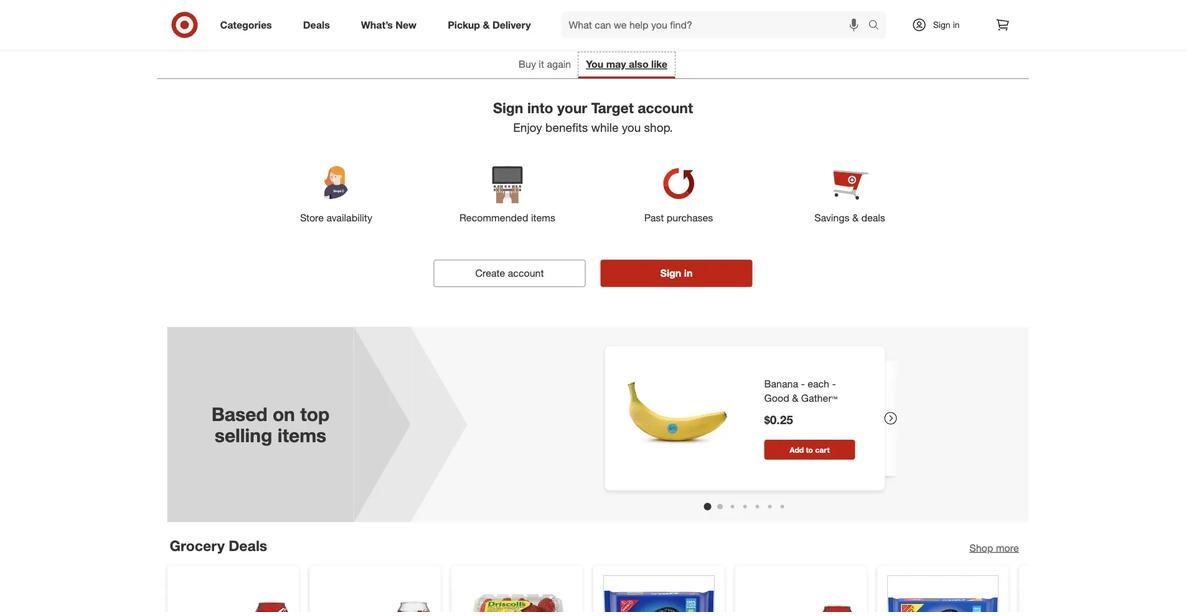 Task type: locate. For each thing, give the bounding box(es) containing it.
deals
[[861, 212, 885, 224]]

items right recommended
[[531, 212, 555, 224]]

1 vertical spatial deals
[[229, 538, 267, 555]]

pickup & delivery
[[448, 19, 531, 31]]

sign in inside button
[[660, 268, 693, 280]]

banana - each - good & gather™ image
[[615, 357, 740, 481], [615, 357, 740, 481]]

may
[[606, 58, 626, 70]]

1 horizontal spatial account
[[638, 99, 693, 116]]

0 vertical spatial sign in
[[933, 19, 960, 30]]

& inside banana - each - good & gather™
[[792, 392, 799, 405]]

$0.25
[[764, 413, 793, 428]]

search button
[[863, 11, 893, 41]]

1 horizontal spatial items
[[531, 212, 555, 224]]

pickup
[[448, 19, 480, 31]]

good
[[764, 392, 790, 405]]

in inside button
[[684, 268, 693, 280]]

savings
[[815, 212, 850, 224]]

1 vertical spatial account
[[508, 268, 544, 280]]

0 horizontal spatial account
[[508, 268, 544, 280]]

it
[[539, 58, 544, 70]]

top
[[300, 403, 330, 426]]

add
[[790, 446, 804, 455]]

& right good
[[792, 392, 799, 405]]

in
[[953, 19, 960, 30], [684, 268, 693, 280]]

deals
[[303, 19, 330, 31], [229, 538, 267, 555]]

1 horizontal spatial sign in
[[933, 19, 960, 30]]

1 vertical spatial in
[[684, 268, 693, 280]]

& inside pickup & delivery link
[[483, 19, 490, 31]]

what's new
[[361, 19, 417, 31]]

coca-cola - 12pk/12 fl oz cans image
[[178, 576, 289, 613], [178, 576, 289, 613]]

0 horizontal spatial sign
[[493, 99, 523, 116]]

1 vertical spatial items
[[278, 424, 326, 447]]

sign
[[933, 19, 951, 30], [493, 99, 523, 116], [660, 268, 681, 280]]

dish up for less image
[[220, 0, 967, 40]]

delivery
[[493, 19, 531, 31]]

1 horizontal spatial -
[[832, 378, 836, 390]]

0 horizontal spatial sign in
[[660, 268, 693, 280]]

you may also like link
[[579, 52, 675, 78]]

deals right grocery
[[229, 538, 267, 555]]

account
[[638, 99, 693, 116], [508, 268, 544, 280]]

1 vertical spatial sign in
[[660, 268, 693, 280]]

sign inside button
[[660, 268, 681, 280]]

sign in
[[933, 19, 960, 30], [660, 268, 693, 280]]

more
[[996, 542, 1019, 555]]

0 vertical spatial account
[[638, 99, 693, 116]]

1 vertical spatial sign
[[493, 99, 523, 116]]

1 horizontal spatial &
[[792, 392, 799, 405]]

coca-cola zero sugar - 12pk/12 fl oz cans image
[[746, 576, 857, 613], [746, 576, 857, 613]]

1 vertical spatial &
[[852, 212, 859, 224]]

oreo chocolate sandwich cookies image
[[604, 576, 715, 613], [604, 576, 715, 613]]

0 vertical spatial sign
[[933, 19, 951, 30]]

0 horizontal spatial in
[[684, 268, 693, 280]]

diet coke - 12pk/12 fl oz cans image
[[320, 576, 431, 613], [320, 576, 431, 613]]

items
[[531, 212, 555, 224], [278, 424, 326, 447]]

based
[[212, 403, 268, 426]]

0 vertical spatial deals
[[303, 19, 330, 31]]

2 vertical spatial sign
[[660, 268, 681, 280]]

banana - each - good & gather™ link
[[764, 377, 855, 406]]

&
[[483, 19, 490, 31], [852, 212, 859, 224], [792, 392, 799, 405]]

your
[[557, 99, 587, 116]]

benefits
[[545, 121, 588, 135]]

0 horizontal spatial -
[[801, 378, 805, 390]]

& for deals
[[852, 212, 859, 224]]

0 horizontal spatial &
[[483, 19, 490, 31]]

deals left what's
[[303, 19, 330, 31]]

sign in link
[[901, 11, 979, 39]]

into
[[527, 99, 553, 116]]

buy
[[519, 58, 536, 70]]

account up shop.
[[638, 99, 693, 116]]

search
[[863, 20, 893, 32]]

create account button
[[434, 260, 586, 287]]

& left the deals
[[852, 212, 859, 224]]

oreo double stuf chocolate sandwich cookies image
[[888, 576, 999, 613], [888, 576, 999, 613]]

account right create
[[508, 268, 544, 280]]

What can we help you find? suggestions appear below search field
[[561, 11, 871, 39]]

& right pickup
[[483, 19, 490, 31]]

enjoy
[[513, 121, 542, 135]]

0 horizontal spatial items
[[278, 424, 326, 447]]

to
[[806, 446, 813, 455]]

2 - from the left
[[832, 378, 836, 390]]

0 vertical spatial &
[[483, 19, 490, 31]]

-
[[801, 378, 805, 390], [832, 378, 836, 390]]

1 horizontal spatial in
[[953, 19, 960, 30]]

0 horizontal spatial deals
[[229, 538, 267, 555]]

- left each
[[801, 378, 805, 390]]

1 horizontal spatial sign
[[660, 268, 681, 280]]

each
[[808, 378, 829, 390]]

account inside "sign into your target account enjoy benefits while you shop."
[[638, 99, 693, 116]]

raspberries - 6oz image
[[462, 576, 573, 613], [462, 576, 573, 613]]

0 vertical spatial items
[[531, 212, 555, 224]]

- right each
[[832, 378, 836, 390]]

items right selling
[[278, 424, 326, 447]]

2 horizontal spatial &
[[852, 212, 859, 224]]

2 vertical spatial &
[[792, 392, 799, 405]]

2 horizontal spatial sign
[[933, 19, 951, 30]]



Task type: describe. For each thing, give the bounding box(es) containing it.
recommended items
[[460, 212, 555, 224]]

cart
[[815, 446, 830, 455]]

grocery deals
[[170, 538, 267, 555]]

pickup & delivery link
[[437, 11, 546, 39]]

account inside button
[[508, 268, 544, 280]]

categories
[[220, 19, 272, 31]]

past purchases
[[644, 212, 713, 224]]

& for delivery
[[483, 19, 490, 31]]

banana
[[764, 378, 798, 390]]

create
[[475, 268, 505, 280]]

banana - each - good & gather™
[[764, 378, 838, 405]]

availability
[[327, 212, 372, 224]]

based on top selling items
[[212, 403, 330, 447]]

target
[[591, 99, 634, 116]]

gather™
[[801, 392, 838, 405]]

shop more
[[970, 542, 1019, 555]]

add to cart button
[[764, 440, 855, 460]]

1 - from the left
[[801, 378, 805, 390]]

you
[[586, 58, 604, 70]]

past
[[644, 212, 664, 224]]

also
[[629, 58, 649, 70]]

savings & deals
[[815, 212, 885, 224]]

while
[[591, 121, 619, 135]]

buy it again link
[[511, 52, 579, 78]]

shop more button
[[970, 541, 1019, 556]]

deals link
[[292, 11, 345, 39]]

again
[[547, 58, 571, 70]]

new
[[396, 19, 417, 31]]

create account
[[475, 268, 544, 280]]

store availability
[[300, 212, 372, 224]]

purchases
[[667, 212, 713, 224]]

items inside based on top selling items
[[278, 424, 326, 447]]

buy it again
[[519, 58, 571, 70]]

shop.
[[644, 121, 673, 135]]

$0.25 add to cart
[[764, 413, 830, 455]]

grocery
[[170, 538, 225, 555]]

on
[[273, 403, 295, 426]]

sign into your target account enjoy benefits while you shop.
[[493, 99, 693, 135]]

shop
[[970, 542, 993, 555]]

like
[[651, 58, 668, 70]]

sign in button
[[601, 260, 753, 287]]

what's new link
[[350, 11, 432, 39]]

categories link
[[210, 11, 288, 39]]

1 horizontal spatial deals
[[303, 19, 330, 31]]

selling
[[215, 424, 272, 447]]

sign inside "sign into your target account enjoy benefits while you shop."
[[493, 99, 523, 116]]

0 vertical spatial in
[[953, 19, 960, 30]]

store
[[300, 212, 324, 224]]

recommended
[[460, 212, 528, 224]]

what's
[[361, 19, 393, 31]]

you
[[622, 121, 641, 135]]

you may also like
[[586, 58, 668, 70]]



Task type: vqa. For each thing, say whether or not it's contained in the screenshot.
T - Teen on the right of the page
no



